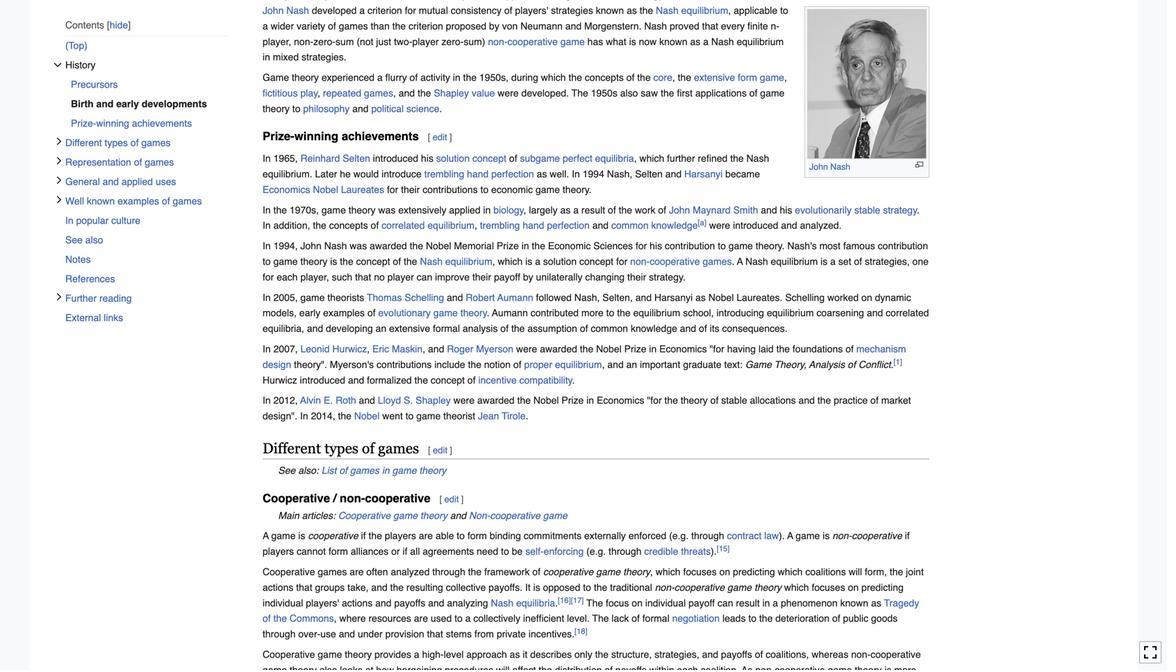Task type: describe. For each thing, give the bounding box(es) containing it.
smith
[[734, 205, 758, 216]]

and inside were awarded the nobel prize in economics "for the theory of stable allocations and the practice of market design". in 2014, the
[[799, 395, 815, 406]]

and down 'myerson's'
[[348, 375, 364, 386]]

were inside correlated equilibrium , trembling hand perfection and common knowledge [a] were introduced and analyzed.
[[709, 220, 730, 231]]

strategies, inside the . a nash equilibrium is a set of strategies, one for each player, such that no player can improve their payoff by unilaterally changing their strategy.
[[865, 256, 910, 267]]

1 vertical spatial formal
[[643, 613, 670, 624]]

contributions inside trembling hand perfection as well. in 1994 nash, selten and harsanyi became economics nobel laureates for their contributions to economic game theory.
[[423, 184, 478, 195]]

equilibria,
[[263, 323, 304, 334]]

fictitious play link
[[263, 88, 318, 99]]

over-
[[298, 629, 321, 640]]

games inside , applicable to a wider variety of games than the criterion proposed by von neumann and morgenstern. nash proved that every finite n- player, non-zero-sum (not just two-player zero-sum)
[[339, 20, 368, 32]]

birth
[[71, 98, 94, 109]]

game inside were developed. the 1950s also saw the first applications of game theory to
[[760, 88, 785, 99]]

assumption
[[528, 323, 577, 334]]

precursors
[[71, 79, 118, 90]]

history
[[65, 59, 96, 70]]

in inside were awarded the nobel prize in economics "for the theory of stable allocations and the practice of market design". in 2014, the
[[587, 395, 594, 406]]

in for reinhard
[[263, 153, 271, 164]]

history link
[[65, 55, 228, 75]]

and up the resources
[[375, 598, 392, 609]]

include
[[435, 359, 465, 370]]

a right 'developed'
[[360, 5, 365, 16]]

core
[[654, 72, 673, 83]]

groups
[[315, 582, 345, 593]]

as inside cooperative game theory provides a high-level approach as it describes only the structure, strategies, and payoffs of coalitions, whereas non-cooperative game theory also looks at how bargaining procedures will affect the distribution of payoffs within each coalition. as non-cooperative game theory is mor
[[510, 649, 520, 660]]

] for cooperative / non-cooperative
[[461, 494, 464, 505]]

and down school,
[[680, 323, 696, 334]]

equilibrium down laureates.
[[767, 308, 814, 319]]

evolutionarily
[[795, 205, 852, 216]]

in inside note
[[382, 465, 390, 476]]

credible
[[644, 546, 679, 557]]

1 zero- from the left
[[314, 36, 336, 47]]

1 schelling from the left
[[405, 292, 444, 303]]

cooperative up the strategy.
[[650, 256, 700, 267]]

the down describes
[[539, 665, 552, 671]]

0 vertical spatial trembling hand perfection link
[[424, 169, 534, 180]]

known up in popular culture
[[87, 195, 115, 207]]

the down important
[[665, 395, 678, 406]]

in left biology at the top of page
[[483, 205, 491, 216]]

0 horizontal spatial selten
[[343, 153, 370, 164]]

result inside nash equilibria . [16] [17] the focus on individual payoff can result in a phenomenon known as
[[736, 598, 760, 609]]

of inside followed nash, selten, and harsanyi as nobel laureates. schelling worked on dynamic models, early examples of
[[368, 308, 376, 319]]

(top) link
[[65, 36, 228, 55]]

john up wider
[[263, 5, 284, 16]]

2 vertical spatial are
[[414, 613, 428, 624]]

1 horizontal spatial payoffs
[[616, 665, 647, 671]]

concepts inside 'game theory experienced a flurry of activity in the 1950s, during which the concepts of the core , the extensive form game , fictitious play , repeated games , and the shapley value'
[[585, 72, 624, 83]]

0 vertical spatial was
[[378, 205, 396, 216]]

a inside has what is now known as a nash equilibrium in mixed strategies.
[[703, 36, 709, 47]]

how
[[376, 665, 394, 671]]

1 horizontal spatial prize-winning achievements
[[263, 130, 419, 143]]

proper equilibrium link
[[524, 359, 602, 370]]

nobel down 'in 2012, alvin e. roth and lloyd s. shapley'
[[354, 411, 380, 422]]

2 horizontal spatial payoffs
[[721, 649, 752, 660]]

proved
[[670, 20, 700, 32]]

a inside the . a nash equilibrium is a set of strategies, one for each player, such that no player can improve their payoff by unilaterally changing their strategy.
[[831, 256, 836, 267]]

models,
[[263, 308, 297, 319]]

theory up looks
[[345, 649, 372, 660]]

the left 'joint'
[[890, 567, 904, 578]]

john up common knowledge link
[[669, 205, 690, 216]]

procedures
[[445, 665, 494, 671]]

the up alliances
[[369, 531, 382, 542]]

1 horizontal spatial if
[[403, 546, 408, 557]]

through inside self-enforcing (e.g. through credible threats ). [15]
[[609, 546, 642, 557]]

perfection inside trembling hand perfection as well. in 1994 nash, selten and harsanyi became economics nobel laureates for their contributions to economic game theory.
[[491, 169, 534, 180]]

games inside 'game theory experienced a flurry of activity in the 1950s, during which the concepts of the core , the extensive form game , fictitious play , repeated games , and the shapley value'
[[364, 88, 393, 99]]

agreements
[[423, 546, 474, 557]]

1 vertical spatial applied
[[449, 205, 481, 216]]

[ edit ] for cooperative / non-cooperative
[[440, 494, 464, 505]]

of left market
[[871, 395, 879, 406]]

0 vertical spatial hurwicz
[[332, 344, 367, 355]]

player inside the . a nash equilibrium is a set of strategies, one for each player, such that no player can improve their payoff by unilaterally changing their strategy.
[[388, 272, 414, 283]]

nobel inside trembling hand perfection as well. in 1994 nash, selten and harsanyi became economics nobel laureates for their contributions to economic game theory.
[[313, 184, 338, 195]]

0 horizontal spatial his
[[421, 153, 434, 164]]

game inside trembling hand perfection as well. in 1994 nash, selten and harsanyi became economics nobel laureates for their contributions to economic game theory.
[[536, 184, 560, 195]]

individual inside "which focuses on predicting individual players' actions and payoffs and analyzing"
[[263, 598, 303, 609]]

payoffs inside "which focuses on predicting individual players' actions and payoffs and analyzing"
[[394, 598, 426, 609]]

mechanism design link
[[263, 344, 906, 370]]

john up 'evolutionarily'
[[810, 162, 828, 172]]

thomas schelling link
[[367, 292, 444, 303]]

of left conflict
[[848, 359, 856, 370]]

leonid hurwicz link
[[301, 344, 367, 355]]

of down more
[[580, 323, 588, 334]]

contributions inside theory". myerson's contributions include the notion of proper equilibrium , and an important graduate text: game theory, analysis of conflict . [1]
[[377, 359, 432, 370]]

equilibrium down the strategy.
[[633, 308, 681, 319]]

the up first
[[678, 72, 692, 83]]

and down dynamic
[[867, 308, 883, 319]]

more
[[582, 308, 604, 319]]

of down graduate
[[711, 395, 719, 406]]

theory up main articles: cooperative game theory and non-cooperative game
[[419, 465, 446, 476]]

and up include at the left bottom
[[428, 344, 444, 355]]

repeated
[[323, 88, 361, 99]]

cooperative down the goods
[[871, 649, 921, 660]]

non- up nash equilibria . [16] [17] the focus on individual payoff can result in a phenomenon known as
[[655, 582, 675, 593]]

of down self-
[[533, 567, 541, 578]]

leonid
[[301, 344, 330, 355]]

robert aumann link
[[466, 292, 533, 303]]

philosophy and political science .
[[303, 103, 442, 114]]

prize- inside 'link'
[[71, 118, 96, 129]]

strategies, inside cooperative game theory provides a high-level approach as it describes only the structure, strategies, and payoffs of coalitions, whereas non-cooperative game theory also looks at how bargaining procedures will affect the distribution of payoffs within each coalition. as non-cooperative game theory is mor
[[655, 649, 700, 660]]

the up now
[[640, 5, 653, 16]]

jean
[[478, 411, 499, 422]]

shapley inside 'game theory experienced a flurry of activity in the 1950s, during which the concepts of the core , the extensive form game , fictitious play , repeated games , and the shapley value'
[[434, 88, 469, 99]]

concept up changing
[[580, 256, 614, 267]]

1 vertical spatial his
[[780, 205, 792, 216]]

theory down laureates
[[349, 205, 376, 216]]

of up incentive compatibility link
[[514, 359, 522, 370]]

myerson's
[[330, 359, 374, 370]]

the right only
[[595, 649, 609, 660]]

set
[[839, 256, 852, 267]]

. inside the . in addition, the concepts of
[[918, 205, 920, 216]]

cooperative for /
[[263, 492, 330, 505]]

the left economic
[[532, 240, 546, 252]]

games up uses
[[145, 157, 174, 168]]

to inside "if players cannot form alliances or if all agreements need to be"
[[501, 546, 509, 557]]

0 vertical spatial (e.g.
[[669, 531, 689, 542]]

the up myerson
[[511, 323, 525, 334]]

"for inside were awarded the nobel prize in economics "for the theory of stable allocations and the practice of market design". in 2014, the
[[647, 395, 662, 406]]

correlated equilibrium link
[[382, 220, 475, 231]]

player, inside , applicable to a wider variety of games than the criterion proposed by von neumann and morgenstern. nash proved that every finite n- player, non-zero-sum (not just two-player zero-sum)
[[263, 36, 291, 47]]

1 vertical spatial form
[[468, 531, 487, 542]]

the down roth
[[338, 411, 352, 422]]

0 vertical spatial applied
[[122, 176, 153, 187]]

1 vertical spatial are
[[350, 567, 364, 578]]

which up robert aumann link
[[498, 256, 523, 267]]

early inside followed nash, selten, and harsanyi as nobel laureates. schelling worked on dynamic models, early examples of
[[299, 308, 321, 319]]

the up tirole at the left
[[517, 395, 531, 406]]

1 horizontal spatial players'
[[515, 5, 548, 16]]

general
[[65, 176, 100, 187]]

equilibrium inside the . a nash equilibrium is a set of strategies, one for each player, such that no player can improve their payoff by unilaterally changing their strategy.
[[771, 256, 818, 267]]

0 horizontal spatial john nash link
[[263, 5, 309, 16]]

games down prize-winning achievements 'link'
[[141, 137, 171, 148]]

0 vertical spatial result
[[582, 205, 605, 216]]

where
[[339, 613, 366, 624]]

graduate
[[683, 359, 722, 370]]

form,
[[865, 567, 887, 578]]

were inside were awarded the nobel prize in economics "for the theory of stable allocations and the practice of market design". in 2014, the
[[454, 395, 475, 406]]

the up addition,
[[273, 205, 287, 216]]

and inside , applicable to a wider variety of games than the criterion proposed by von neumann and morgenstern. nash proved that every finite n- player, non-zero-sum (not just two-player zero-sum)
[[566, 20, 582, 32]]

and up used
[[428, 598, 444, 609]]

bargaining
[[397, 665, 442, 671]]

] for prize-winning achievements
[[450, 132, 452, 143]]

went
[[382, 411, 403, 422]]

is up cannot
[[298, 531, 305, 542]]

robert
[[466, 292, 495, 303]]

von
[[502, 20, 518, 32]]

coalitions,
[[766, 649, 809, 660]]

2 horizontal spatial their
[[628, 272, 646, 283]]

is up coalitions
[[823, 531, 830, 542]]

nash equilibria . [16] [17] the focus on individual payoff can result in a phenomenon known as
[[491, 596, 884, 609]]

biology link
[[494, 205, 524, 216]]

a up unilaterally
[[535, 256, 541, 267]]

x small image for history
[[54, 61, 62, 69]]

he
[[340, 169, 351, 180]]

. down shapley value link
[[440, 103, 442, 114]]

1 horizontal spatial equilibria
[[595, 153, 634, 164]]

is inside , which focuses on predicting which coalitions will form, the joint actions that groups take, and the resulting collective payoffs. it is opposed to the traditional
[[533, 582, 540, 593]]

cooperative up form, at the bottom of page
[[852, 531, 902, 542]]

edit for prize-winning achievements
[[433, 132, 447, 143]]

equilibrium down memorial
[[445, 256, 493, 267]]

alvin e. roth link
[[300, 395, 356, 406]]

the inside , applicable to a wider variety of games than the criterion proposed by von neumann and morgenstern. nash proved that every finite n- player, non-zero-sum (not just two-player zero-sum)
[[392, 20, 406, 32]]

philosophy
[[303, 103, 350, 114]]

game inside 'game theory experienced a flurry of activity in the 1950s, during which the concepts of the core , the extensive form game , fictitious play , repeated games , and the shapley value'
[[760, 72, 785, 83]]

and down improve
[[447, 292, 463, 303]]

and inside , which focuses on predicting which coalitions will form, the joint actions that groups take, and the resulting collective payoffs. it is opposed to the traditional
[[371, 582, 388, 593]]

edit link for cooperative / non-cooperative
[[444, 494, 459, 505]]

an inside theory". myerson's contributions include the notion of proper equilibrium , and an important graduate text: game theory, analysis of conflict . [1]
[[627, 359, 637, 370]]

in inside nash equilibria . [16] [17] the focus on individual payoff can result in a phenomenon known as
[[763, 598, 770, 609]]

cooperative for game
[[263, 649, 315, 660]]

schelling inside followed nash, selten, and harsanyi as nobel laureates. schelling worked on dynamic models, early examples of
[[785, 292, 825, 303]]

of left mechanism
[[846, 344, 854, 355]]

of up representation of games link
[[131, 137, 139, 148]]

trembling inside trembling hand perfection as well. in 1994 nash, selten and harsanyi became economics nobel laureates for their contributions to economic game theory.
[[424, 169, 464, 180]]

and up leonid
[[307, 323, 323, 334]]

every
[[721, 20, 745, 32]]

cooperative down articles:
[[308, 531, 358, 542]]

1994
[[583, 169, 604, 180]]

mutual
[[419, 5, 448, 16]]

consequences.
[[722, 323, 788, 334]]

1 vertical spatial john nash link
[[810, 162, 851, 172]]

contents hide
[[65, 19, 128, 30]]

as
[[742, 665, 753, 671]]

the up focus
[[594, 582, 608, 593]]

through inside leads to the deterioration of public goods through over-use and under provision that stems from private incentives.
[[263, 629, 296, 640]]

of left incentive
[[468, 375, 476, 386]]

as inside has what is now known as a nash equilibrium in mixed strategies.
[[690, 36, 701, 47]]

[ for cooperative / non-cooperative
[[440, 494, 442, 505]]

2 zero- from the left
[[442, 36, 464, 47]]

, inside correlated equilibrium , trembling hand perfection and common knowledge [a] were introduced and analyzed.
[[475, 220, 477, 231]]

a inside the . a nash equilibrium is a set of strategies, one for each player, such that no player can improve their payoff by unilaterally changing their strategy.
[[737, 256, 743, 267]]

non- right /
[[340, 492, 365, 505]]

1 vertical spatial achievements
[[342, 130, 419, 143]]

approach
[[467, 649, 507, 660]]

of left core
[[627, 72, 635, 83]]

in inside has what is now known as a nash equilibrium in mixed strategies.
[[263, 52, 270, 63]]

[18]
[[575, 627, 588, 636]]

equilibria inside nash equilibria . [16] [17] the focus on individual payoff can result in a phenomenon known as
[[516, 598, 555, 609]]

of right lack
[[632, 613, 640, 624]]

, inside theory". myerson's contributions include the notion of proper equilibrium , and an important graduate text: game theory, analysis of conflict . [1]
[[602, 359, 605, 370]]

that inside leads to the deterioration of public goods through over-use and under provision that stems from private incentives.
[[427, 629, 443, 640]]

and down in the 1970s, game theory was extensively applied in biology , largely as a result of the work of john maynard smith and his evolutionarily stable strategy
[[593, 220, 609, 231]]

binding
[[490, 531, 521, 542]]

able
[[436, 531, 454, 542]]

2 horizontal spatial awarded
[[540, 344, 577, 355]]

). inside self-enforcing (e.g. through credible threats ). [15]
[[711, 546, 717, 557]]

john nash developed a criterion for mutual consistency of players' strategies known as the nash equilibrium
[[263, 5, 729, 16]]

for left mutual
[[405, 5, 416, 16]]

1 vertical spatial shapley
[[416, 395, 451, 406]]

the up the science at left top
[[418, 88, 431, 99]]

0 vertical spatial are
[[419, 531, 433, 542]]

and down repeated games link
[[352, 103, 369, 114]]

level.
[[567, 613, 590, 624]]

of up see also: list of games in game theory
[[362, 440, 375, 457]]

nash inside , which further refined the nash equilibrium. later he would introduce
[[747, 153, 769, 164]]

to inside , which focuses on predicting which coalitions will form, the joint actions that groups take, and the resulting collective payoffs. it is opposed to the traditional
[[583, 582, 591, 593]]

1 vertical spatial prize-
[[263, 130, 294, 143]]

games up list of games in game theory "link"
[[378, 440, 419, 457]]

as right largely
[[560, 205, 571, 216]]

and down the representation of games
[[103, 176, 119, 187]]

links
[[104, 312, 123, 323]]

1 horizontal spatial different
[[263, 440, 321, 457]]

2 horizontal spatial prize
[[624, 344, 647, 355]]

game inside theory". myerson's contributions include the notion of proper equilibrium , and an important graduate text: game theory, analysis of conflict . [1]
[[746, 359, 772, 370]]

concept up trembling hand perfection as well. in 1994 nash, selten and harsanyi became economics nobel laureates for their contributions to economic game theory. at the top of page
[[473, 153, 507, 164]]

0 vertical spatial different types of games
[[65, 137, 171, 148]]

0 vertical spatial aumann
[[497, 292, 533, 303]]

proposed
[[446, 20, 487, 32]]

0 horizontal spatial different
[[65, 137, 102, 148]]

x small image for general and applied uses
[[55, 176, 63, 184]]

[1] link
[[894, 358, 903, 366]]

knowledge inside correlated equilibrium , trembling hand perfection and common knowledge [a] were introduced and analyzed.
[[652, 220, 698, 231]]

were up proper
[[516, 344, 537, 355]]

early inside "birth and early developments" link
[[116, 98, 139, 109]]

2 horizontal spatial a
[[788, 531, 793, 542]]

0 vertical spatial nash equilibrium link
[[656, 5, 729, 16]]

[ edit ] for prize-winning achievements
[[428, 132, 452, 143]]

were inside were developed. the 1950s also saw the first applications of game theory to
[[498, 88, 519, 99]]

proper
[[524, 359, 552, 370]]

of down structure,
[[605, 665, 613, 671]]

theory up phenomenon
[[755, 582, 782, 593]]

known up 'morgenstern.'
[[596, 5, 624, 16]]

tragedy
[[884, 598, 920, 609]]

in popular culture link
[[65, 211, 228, 230]]

(not
[[357, 36, 374, 47]]

nash inside nash equilibria . [16] [17] the focus on individual payoff can result in a phenomenon known as
[[491, 598, 514, 609]]

2 vertical spatial the
[[592, 613, 609, 624]]

that inside the . a nash equilibrium is a set of strategies, one for each player, such that no player can improve their payoff by unilaterally changing their strategy.
[[355, 272, 371, 283]]

harsanyi link
[[685, 169, 723, 180]]

use
[[321, 629, 336, 640]]

0 horizontal spatial if
[[361, 531, 366, 542]]

the up such
[[340, 256, 354, 267]]

prize-winning achievements inside 'link'
[[71, 118, 192, 129]]

edit link for different types of games
[[433, 445, 448, 456]]

mechanism
[[857, 344, 906, 355]]

well known examples of games
[[65, 195, 202, 207]]

0 vertical spatial players
[[385, 531, 416, 542]]

[16]
[[558, 596, 571, 605]]

criterion inside , applicable to a wider variety of games than the criterion proposed by von neumann and morgenstern. nash proved that every finite n- player, non-zero-sum (not just two-player zero-sum)
[[409, 20, 443, 32]]

0 vertical spatial "for
[[710, 344, 725, 355]]

. down incentive compatibility link
[[526, 411, 528, 422]]

of up myerson
[[501, 323, 509, 334]]

see for see also: list of games in game theory
[[278, 465, 296, 476]]

the inside were developed. the 1950s also saw the first applications of game theory to
[[661, 88, 674, 99]]

a down analyzing
[[465, 613, 471, 624]]

0 horizontal spatial a
[[263, 531, 269, 542]]

hide
[[110, 20, 128, 30]]

theory down public
[[855, 665, 882, 671]]

which down credible
[[656, 567, 681, 578]]

culture
[[111, 215, 140, 226]]

theory inside 'game theory experienced a flurry of activity in the 1950s, during which the concepts of the core , the extensive form game , fictitious play , repeated games , and the shapley value'
[[292, 72, 319, 83]]

largely
[[529, 205, 558, 216]]

references
[[65, 273, 115, 284]]

the up theory". myerson's contributions include the notion of proper equilibrium , and an important graduate text: game theory, analysis of conflict . [1]
[[580, 344, 594, 355]]

cooperative down cooperative / non-cooperative
[[338, 510, 391, 521]]

the inside nash equilibria . [16] [17] the focus on individual payoff can result in a phenomenon known as
[[587, 598, 603, 609]]

, applicable to a wider variety of games than the criterion proposed by von neumann and morgenstern. nash proved that every finite n- player, non-zero-sum (not just two-player zero-sum)
[[263, 5, 789, 47]]

concept down include at the left bottom
[[431, 375, 465, 386]]

in for 1970s,
[[263, 205, 271, 216]]

. a nash equilibrium is a set of strategies, one for each player, such that no player can improve their payoff by unilaterally changing their strategy.
[[263, 256, 929, 283]]

design
[[263, 359, 291, 370]]

1 vertical spatial economics
[[660, 344, 707, 355]]

theory up traditional
[[623, 567, 650, 578]]

coarsening
[[817, 308, 864, 319]]

uses
[[156, 176, 176, 187]]

perfection inside correlated equilibrium , trembling hand perfection and common knowledge [a] were introduced and analyzed.
[[547, 220, 590, 231]]

. inside nash equilibria . [16] [17] the focus on individual payoff can result in a phenomenon known as
[[555, 598, 558, 609]]

nash, inside trembling hand perfection as well. in 1994 nash, selten and harsanyi became economics nobel laureates for their contributions to economic game theory.
[[607, 169, 633, 180]]

variety
[[297, 20, 325, 32]]

to right able
[[457, 531, 465, 542]]

x small image for different types of games
[[55, 137, 63, 145]]

prize inside in 1994, john nash was awarded the nobel memorial prize in the economic sciences for his contribution to game theory. nash's most famous contribution to game theory is the concept of the
[[497, 240, 519, 252]]

through up threats
[[692, 531, 725, 542]]

1 vertical spatial trembling hand perfection link
[[480, 220, 590, 231]]

to up stems
[[455, 613, 463, 624]]

winning inside 'link'
[[96, 118, 129, 129]]

, where resources are used to a collectively inefficient level. the lack of formal negotiation
[[334, 613, 720, 624]]

2 horizontal spatial if
[[905, 531, 910, 542]]

note containing see also:
[[263, 463, 930, 479]]

2 contribution from the left
[[878, 240, 928, 252]]

1 horizontal spatial their
[[473, 272, 491, 283]]

for down sciences
[[616, 256, 628, 267]]

. inside theory". myerson's contributions include the notion of proper equilibrium , and an important graduate text: game theory, analysis of conflict . [1]
[[891, 359, 894, 370]]

analyzing
[[447, 598, 488, 609]]

2 vertical spatial introduced
[[300, 375, 345, 386]]

the up the saw
[[637, 72, 651, 83]]

in inside 'game theory experienced a flurry of activity in the 1950s, during which the concepts of the core , the extensive form game , fictitious play , repeated games , and the shapley value'
[[453, 72, 461, 83]]

joint
[[906, 567, 924, 578]]

john maynard smith link
[[669, 205, 758, 216]]

correlated equilibrium , trembling hand perfection and common knowledge [a] were introduced and analyzed.
[[382, 219, 842, 231]]

focuses inside , which focuses on predicting which coalitions will form, the joint actions that groups take, and the resulting collective payoffs. it is opposed to the traditional
[[683, 567, 717, 578]]

text:
[[724, 359, 743, 370]]

achievements inside 'link'
[[132, 118, 192, 129]]

[a]
[[698, 219, 707, 227]]

1 vertical spatial also
[[85, 234, 103, 245]]

equilibrium inside theory". myerson's contributions include the notion of proper equilibrium , and an important graduate text: game theory, analysis of conflict . [1]
[[555, 359, 602, 370]]

0 vertical spatial ).
[[779, 531, 785, 542]]

incentives.
[[529, 629, 575, 640]]

contributed
[[531, 308, 579, 319]]

of inside the . a nash equilibrium is a set of strategies, one for each player, such that no player can improve their payoff by unilaterally changing their strategy.
[[854, 256, 862, 267]]

non-cooperative game theory
[[655, 582, 782, 593]]

games down [a] link
[[703, 256, 732, 267]]

0 vertical spatial stable
[[855, 205, 881, 216]]

to down john maynard smith link
[[718, 240, 726, 252]]

the left work
[[619, 205, 632, 216]]

extensive inside 'game theory experienced a flurry of activity in the 1950s, during which the concepts of the core , the extensive form game , fictitious play , repeated games , and the shapley value'
[[694, 72, 735, 83]]



Task type: locate. For each thing, give the bounding box(es) containing it.
2 vertical spatial awarded
[[477, 395, 515, 406]]

concepts inside the . in addition, the concepts of
[[329, 220, 368, 231]]

schelling left worked
[[785, 292, 825, 303]]

of up in 2005, game theorists thomas schelling and robert aumann
[[393, 256, 401, 267]]

nash up proved
[[656, 5, 679, 16]]

edit link down nobel went to game theorist jean tirole .
[[433, 445, 448, 456]]

1 vertical spatial strategies,
[[655, 649, 700, 660]]

consistency
[[451, 5, 502, 16]]

1 vertical spatial types
[[325, 440, 359, 457]]

1 vertical spatial perfection
[[547, 220, 590, 231]]

notes link
[[65, 250, 228, 269]]

solution for a
[[543, 256, 577, 267]]

1 horizontal spatial prize-
[[263, 130, 294, 143]]

are left used
[[414, 613, 428, 624]]

in for culture
[[65, 215, 73, 226]]

0 vertical spatial extensive
[[694, 72, 735, 83]]

the up the collective
[[468, 567, 482, 578]]

1 horizontal spatial focuses
[[812, 582, 846, 593]]

]
[[450, 132, 452, 143], [450, 445, 452, 456], [461, 494, 464, 505]]

players inside "if players cannot form alliances or if all agreements need to be"
[[263, 546, 294, 557]]

prize-
[[71, 118, 96, 129], [263, 130, 294, 143]]

fictitious
[[263, 88, 298, 99]]

will inside , which focuses on predicting which coalitions will form, the joint actions that groups take, and the resulting collective payoffs. it is opposed to the traditional
[[849, 567, 862, 578]]

of up trembling hand perfection as well. in 1994 nash, selten and harsanyi became economics nobel laureates for their contributions to economic game theory. at the top of page
[[509, 153, 517, 164]]

is inside cooperative game theory provides a high-level approach as it describes only the structure, strategies, and payoffs of coalitions, whereas non-cooperative game theory also looks at how bargaining procedures will affect the distribution of payoffs within each coalition. as non-cooperative game theory is mor
[[885, 665, 892, 671]]

x small image for representation of games
[[55, 157, 63, 165]]

the inside the tragedy of the commons
[[273, 613, 287, 624]]

[ edit ] for different types of games
[[428, 445, 452, 456]]

hand down largely
[[523, 220, 544, 231]]

0 vertical spatial the
[[572, 88, 588, 99]]

by down john nash developed a criterion for mutual consistency of players' strategies known as the nash equilibrium
[[489, 20, 500, 32]]

references link
[[65, 269, 228, 289]]

1 horizontal spatial introduced
[[373, 153, 418, 164]]

result up correlated equilibrium , trembling hand perfection and common knowledge [a] were introduced and analyzed.
[[582, 205, 605, 216]]

introduced
[[373, 153, 418, 164], [733, 220, 779, 231], [300, 375, 345, 386]]

2 vertical spatial form
[[329, 546, 348, 557]]

theory inside were developed. the 1950s also saw the first applications of game theory to
[[263, 103, 290, 114]]

edit link for prize-winning achievements
[[433, 132, 447, 143]]

achievements down political
[[342, 130, 419, 143]]

payoffs.
[[489, 582, 523, 593]]

will inside cooperative game theory provides a high-level approach as it describes only the structure, strategies, and payoffs of coalitions, whereas non-cooperative game theory also looks at how bargaining procedures will affect the distribution of payoffs within each coalition. as non-cooperative game theory is mor
[[496, 665, 510, 671]]

0 horizontal spatial (e.g.
[[587, 546, 606, 557]]

0 horizontal spatial zero-
[[314, 36, 336, 47]]

in inside in 1994, john nash was awarded the nobel memorial prize in the economic sciences for his contribution to game theory. nash's most famous contribution to game theory is the concept of the
[[522, 240, 529, 252]]

[ up main articles: cooperative game theory and non-cooperative game
[[440, 494, 442, 505]]

cooperative for games
[[263, 567, 315, 578]]

0 vertical spatial predicting
[[733, 567, 775, 578]]

were down john maynard smith link
[[709, 220, 730, 231]]

focuses down coalitions
[[812, 582, 846, 593]]

that inside , applicable to a wider variety of games than the criterion proposed by von neumann and morgenstern. nash proved that every finite n- player, non-zero-sum (not just two-player zero-sum)
[[702, 20, 719, 32]]

concept inside in 1994, john nash was awarded the nobel memorial prize in the economic sciences for his contribution to game theory. nash's most famous contribution to game theory is the concept of the
[[356, 256, 390, 267]]

x small image for further reading
[[55, 293, 63, 301]]

games inside note
[[350, 465, 379, 476]]

resulting
[[407, 582, 443, 593]]

0 vertical spatial player
[[412, 36, 439, 47]]

in down alvin
[[300, 411, 308, 422]]

1 horizontal spatial strategies,
[[865, 256, 910, 267]]

1 horizontal spatial can
[[718, 598, 733, 609]]

(e.g. down externally
[[587, 546, 606, 557]]

reinhard
[[301, 153, 340, 164]]

1 horizontal spatial formal
[[643, 613, 670, 624]]

known inside has what is now known as a nash equilibrium in mixed strategies.
[[660, 36, 688, 47]]

for inside in 1994, john nash was awarded the nobel memorial prize in the economic sciences for his contribution to game theory. nash's most famous contribution to game theory is the concept of the
[[636, 240, 647, 252]]

roger
[[447, 344, 474, 355]]

and right selten,
[[636, 292, 652, 303]]

0 horizontal spatial will
[[496, 665, 510, 671]]

trembling hand perfection link
[[424, 169, 534, 180], [480, 220, 590, 231]]

] up "in 1965, reinhard selten introduced his solution concept of subgame perfect equilibria"
[[450, 132, 452, 143]]

[ up "in 1965, reinhard selten introduced his solution concept of subgame perfect equilibria"
[[428, 132, 431, 143]]

now
[[639, 36, 657, 47]]

1 vertical spatial trembling
[[480, 220, 520, 231]]

1 vertical spatial prize-winning achievements
[[263, 130, 419, 143]]

has
[[588, 36, 603, 47]]

0 horizontal spatial payoff
[[494, 272, 520, 283]]

] for different types of games
[[450, 445, 452, 456]]

its
[[710, 323, 720, 334]]

to down selten,
[[606, 308, 615, 319]]

note
[[263, 463, 930, 479], [263, 508, 930, 524]]

the up developed.
[[569, 72, 582, 83]]

was
[[378, 205, 396, 216], [350, 240, 367, 252]]

harsanyi down refined at the top right of the page
[[685, 169, 723, 180]]

were up theorist
[[454, 395, 475, 406]]

the down selten,
[[617, 308, 631, 319]]

2 vertical spatial [ edit ]
[[440, 494, 464, 505]]

cooperative up nash equilibria . [16] [17] the focus on individual payoff can result in a phenomenon known as
[[675, 582, 725, 593]]

in for john
[[263, 240, 271, 252]]

jean tirole link
[[478, 411, 526, 422]]

0 vertical spatial harsanyi
[[685, 169, 723, 180]]

[ edit ] down nobel went to game theorist jean tirole .
[[428, 445, 452, 456]]

and down precursors
[[96, 98, 114, 109]]

1 horizontal spatial stable
[[855, 205, 881, 216]]

threats
[[681, 546, 711, 557]]

birth and early developments link
[[71, 94, 238, 113]]

schelling
[[405, 292, 444, 303], [785, 292, 825, 303]]

a inside , applicable to a wider variety of games than the criterion proposed by von neumann and morgenstern. nash proved that every finite n- player, non-zero-sum (not just two-player zero-sum)
[[263, 20, 268, 32]]

selten up work
[[635, 169, 663, 180]]

early
[[116, 98, 139, 109], [299, 308, 321, 319]]

of inside , applicable to a wider variety of games than the criterion proposed by von neumann and morgenstern. nash proved that every finite n- player, non-zero-sum (not just two-player zero-sum)
[[328, 20, 336, 32]]

of inside the . in addition, the concepts of
[[371, 220, 379, 231]]

0 horizontal spatial economics
[[263, 184, 310, 195]]

of inside were developed. the 1950s also saw the first applications of game theory to
[[750, 88, 758, 99]]

on inside "which focuses on predicting individual players' actions and payoffs and analyzing"
[[848, 582, 859, 593]]

1 vertical spatial correlated
[[886, 308, 929, 319]]

in the 1970s, game theory was extensively applied in biology , largely as a result of the work of john maynard smith and his evolutionarily stable strategy
[[263, 205, 918, 216]]

can inside the . a nash equilibrium is a set of strategies, one for each player, such that no player can improve their payoff by unilaterally changing their strategy.
[[417, 272, 433, 283]]

awarded inside were awarded the nobel prize in economics "for the theory of stable allocations and the practice of market design". in 2014, the
[[477, 395, 515, 406]]

[ for different types of games
[[428, 445, 431, 456]]

2 individual from the left
[[645, 598, 686, 609]]

aumann inside . aumann contributed more to the equilibrium school, introducing equilibrium coarsening and correlated equilibria, and developing an extensive formal analysis of the assumption of common knowledge and of its consequences.
[[492, 308, 528, 319]]

the left practice
[[818, 395, 831, 406]]

winning up reinhard
[[294, 130, 339, 143]]

the down "1970s,"
[[313, 220, 327, 231]]

).
[[779, 531, 785, 542], [711, 546, 717, 557]]

1 horizontal spatial a
[[737, 256, 743, 267]]

theory.
[[563, 184, 592, 195], [756, 240, 785, 252]]

0 horizontal spatial solution
[[436, 153, 470, 164]]

in down biology at the top of page
[[522, 240, 529, 252]]

structure,
[[611, 649, 652, 660]]

1 vertical spatial player,
[[301, 272, 329, 283]]

0 vertical spatial see
[[65, 234, 83, 245]]

non- right as
[[756, 665, 775, 671]]

player,
[[263, 36, 291, 47], [301, 272, 329, 283]]

solution for his
[[436, 153, 470, 164]]

0 horizontal spatial different types of games
[[65, 137, 171, 148]]

1 horizontal spatial achievements
[[342, 130, 419, 143]]

theory. inside trembling hand perfection as well. in 1994 nash, selten and harsanyi became economics nobel laureates for their contributions to economic game theory.
[[563, 184, 592, 195]]

1 horizontal spatial economics
[[597, 395, 645, 406]]

individual inside nash equilibria . [16] [17] the focus on individual payoff can result in a phenomenon known as
[[645, 598, 686, 609]]

introduced inside correlated equilibrium , trembling hand perfection and common knowledge [a] were introduced and analyzed.
[[733, 220, 779, 231]]

the inside leads to the deterioration of public goods through over-use and under provision that stems from private incentives.
[[759, 613, 773, 624]]

edit for cooperative / non-cooperative
[[444, 494, 459, 505]]

predicting inside "which focuses on predicting individual players' actions and payoffs and analyzing"
[[862, 582, 904, 593]]

often
[[367, 567, 388, 578]]

to inside were developed. the 1950s also saw the first applications of game theory to
[[292, 103, 301, 114]]

subgame perfect equilibria link
[[520, 153, 634, 164]]

nash up evolutionarily stable strategy link
[[831, 162, 851, 172]]

theory down over-
[[290, 665, 317, 671]]

their inside trembling hand perfection as well. in 1994 nash, selten and harsanyi became economics nobel laureates for their contributions to economic game theory.
[[401, 184, 420, 195]]

fullscreen image
[[1144, 646, 1158, 660]]

0 horizontal spatial predicting
[[733, 567, 775, 578]]

games up cooperative / non-cooperative
[[350, 465, 379, 476]]

0 horizontal spatial stable
[[722, 395, 747, 406]]

the up thomas schelling link
[[404, 256, 417, 267]]

1 vertical spatial criterion
[[409, 20, 443, 32]]

activity
[[421, 72, 450, 83]]

prize-winning achievements
[[71, 118, 192, 129], [263, 130, 419, 143]]

common down work
[[612, 220, 649, 231]]

2014,
[[311, 411, 335, 422]]

1 horizontal spatial hurwicz
[[332, 344, 367, 355]]

applied up the well known examples of games
[[122, 176, 153, 187]]

on down traditional
[[632, 598, 643, 609]]

2 vertical spatial ]
[[461, 494, 464, 505]]

types inside different types of games link
[[105, 137, 128, 148]]

hurwicz down design
[[263, 375, 297, 386]]

1 individual from the left
[[263, 598, 303, 609]]

in inside trembling hand perfection as well. in 1994 nash, selten and harsanyi became economics nobel laureates for their contributions to economic game theory.
[[572, 169, 580, 180]]

0 horizontal spatial individual
[[263, 598, 303, 609]]

by
[[489, 20, 500, 32], [523, 272, 533, 283]]

as inside nash equilibria . [16] [17] the focus on individual payoff can result in a phenomenon known as
[[871, 598, 882, 609]]

analysis
[[463, 323, 498, 334]]

0 horizontal spatial trembling
[[424, 169, 464, 180]]

eric maskin link
[[372, 344, 423, 355]]

to up models,
[[263, 256, 271, 267]]

0 horizontal spatial hand
[[467, 169, 489, 180]]

0 horizontal spatial their
[[401, 184, 420, 195]]

0 horizontal spatial form
[[329, 546, 348, 557]]

x small image
[[55, 195, 63, 204]]

correlated inside correlated equilibrium , trembling hand perfection and common knowledge [a] were introduced and analyzed.
[[382, 220, 425, 231]]

focuses
[[683, 567, 717, 578], [812, 582, 846, 593]]

2 vertical spatial also
[[319, 665, 337, 671]]

selten inside trembling hand perfection as well. in 1994 nash, selten and harsanyi became economics nobel laureates for their contributions to economic game theory.
[[635, 169, 663, 180]]

. inside . aumann contributed more to the equilibrium school, introducing equilibrium coarsening and correlated equilibria, and developing an extensive formal analysis of the assumption of common knowledge and of its consequences.
[[487, 308, 490, 319]]

at
[[365, 665, 374, 671]]

0 horizontal spatial examples
[[118, 195, 159, 207]]

formalized
[[367, 375, 412, 386]]

morgenstern.
[[584, 20, 642, 32]]

science
[[407, 103, 440, 114]]

is inside the . a nash equilibrium is a set of strategies, one for each player, such that no player can improve their payoff by unilaterally changing their strategy.
[[821, 256, 828, 267]]

also inside were developed. the 1950s also saw the first applications of game theory to
[[620, 88, 638, 99]]

1 vertical spatial selten
[[635, 169, 663, 180]]

and inside leads to the deterioration of public goods through over-use and under provision that stems from private incentives.
[[339, 629, 355, 640]]

which up developed.
[[541, 72, 566, 83]]

0 horizontal spatial an
[[376, 323, 387, 334]]

concepts up 1950s on the right of the page
[[585, 72, 624, 83]]

and inside 'game theory experienced a flurry of activity in the 1950s, during which the concepts of the core , the extensive form game , fictitious play , repeated games , and the shapley value'
[[399, 88, 415, 99]]

] up main articles: cooperative game theory and non-cooperative game
[[461, 494, 464, 505]]

1 horizontal spatial nash,
[[607, 169, 633, 180]]

to down s.
[[406, 411, 414, 422]]

the inside the . in addition, the concepts of
[[313, 220, 327, 231]]

predicting inside , which focuses on predicting which coalitions will form, the joint actions that groups take, and the resulting collective payoffs. it is opposed to the traditional
[[733, 567, 775, 578]]

1 horizontal spatial different types of games
[[263, 440, 419, 457]]

would
[[354, 169, 379, 180]]

x small image
[[54, 61, 62, 69], [55, 137, 63, 145], [55, 157, 63, 165], [55, 176, 63, 184], [55, 293, 63, 301]]

players' down groups
[[306, 598, 339, 609]]

payoff inside nash equilibria . [16] [17] the focus on individual payoff can result in a phenomenon known as
[[689, 598, 715, 609]]

1 horizontal spatial zero-
[[442, 36, 464, 47]]

and inside trembling hand perfection as well. in 1994 nash, selten and harsanyi became economics nobel laureates for their contributions to economic game theory.
[[666, 169, 682, 180]]

as up 'morgenstern.'
[[627, 5, 637, 16]]

equilibrium inside has what is now known as a nash equilibrium in mixed strategies.
[[737, 36, 784, 47]]

if up 'joint'
[[905, 531, 910, 542]]

see for see also
[[65, 234, 83, 245]]

general and applied uses link
[[65, 172, 228, 191]]

theorists
[[328, 292, 364, 303]]

developed
[[312, 5, 357, 16]]

see also link
[[65, 230, 228, 250]]

0 horizontal spatial actions
[[263, 582, 294, 593]]

result up leads
[[736, 598, 760, 609]]

for inside the . a nash equilibrium is a set of strategies, one for each player, such that no player can improve their payoff by unilaterally changing their strategy.
[[263, 272, 274, 283]]

concept
[[473, 153, 507, 164], [356, 256, 390, 267], [580, 256, 614, 267], [431, 375, 465, 386]]

nobel up introducing
[[709, 292, 734, 303]]

harsanyi inside followed nash, selten, and harsanyi as nobel laureates. schelling worked on dynamic models, early examples of
[[655, 292, 693, 303]]

in for leonid
[[263, 344, 271, 355]]

[ down nobel went to game theorist jean tirole .
[[428, 445, 431, 456]]

hurwicz
[[332, 344, 367, 355], [263, 375, 297, 386]]

1 contribution from the left
[[665, 240, 715, 252]]

in up important
[[649, 344, 657, 355]]

0 vertical spatial trembling
[[424, 169, 464, 180]]

aumann down robert aumann link
[[492, 308, 528, 319]]

1 vertical spatial by
[[523, 272, 533, 283]]

in for game
[[263, 292, 271, 303]]

non-
[[294, 36, 314, 47], [488, 36, 508, 47], [630, 256, 650, 267], [340, 492, 365, 505], [833, 531, 852, 542], [655, 582, 675, 593], [851, 649, 871, 660], [756, 665, 775, 671]]

changing
[[585, 272, 625, 283]]

of up von
[[504, 5, 513, 16]]

nash inside has what is now known as a nash equilibrium in mixed strategies.
[[712, 36, 734, 47]]

1 horizontal spatial players
[[385, 531, 416, 542]]

to inside leads to the deterioration of public goods through over-use and under provision that stems from private incentives.
[[749, 613, 757, 624]]

0 horizontal spatial was
[[350, 240, 367, 252]]

0 vertical spatial common
[[612, 220, 649, 231]]

payoff inside the . a nash equilibrium is a set of strategies, one for each player, such that no player can improve their payoff by unilaterally changing their strategy.
[[494, 272, 520, 283]]

nash down payoffs.
[[491, 598, 514, 609]]

1965,
[[273, 153, 298, 164]]

subgame
[[520, 153, 560, 164]]

2 vertical spatial edit link
[[444, 494, 459, 505]]

design".
[[263, 411, 298, 422]]

form inside 'game theory experienced a flurry of activity in the 1950s, during which the concepts of the core , the extensive form game , fictitious play , repeated games , and the shapley value'
[[738, 72, 758, 83]]

important
[[640, 359, 681, 370]]

in for alvin
[[263, 395, 271, 406]]

each inside cooperative game theory provides a high-level approach as it describes only the structure, strategies, and payoffs of coalitions, whereas non-cooperative game theory also looks at how bargaining procedures will affect the distribution of payoffs within each coalition. as non-cooperative game theory is mor
[[677, 665, 698, 671]]

selten up would
[[343, 153, 370, 164]]

0 horizontal spatial criterion
[[368, 5, 402, 16]]

1 vertical spatial prize
[[624, 344, 647, 355]]

cooperative up opposed at the bottom of page
[[543, 567, 594, 578]]

contribution up the one
[[878, 240, 928, 252]]

1 horizontal spatial was
[[378, 205, 396, 216]]

non-cooperative game link
[[488, 36, 585, 47]]

applications
[[696, 88, 747, 99]]

1 vertical spatial nash equilibrium link
[[420, 256, 493, 267]]

0 vertical spatial by
[[489, 20, 500, 32]]

cooperative inside cooperative game theory provides a high-level approach as it describes only the structure, strategies, and payoffs of coalitions, whereas non-cooperative game theory also looks at how bargaining procedures will affect the distribution of payoffs within each coalition. as non-cooperative game theory is mor
[[263, 649, 315, 660]]

for inside trembling hand perfection as well. in 1994 nash, selten and harsanyi became economics nobel laureates for their contributions to economic game theory.
[[387, 184, 398, 195]]

as down subgame
[[537, 169, 547, 180]]

the up two-
[[392, 20, 406, 32]]

1 horizontal spatial selten
[[635, 169, 663, 180]]

0 vertical spatial focuses
[[683, 567, 717, 578]]

2 vertical spatial his
[[650, 240, 662, 252]]

of up correlated equilibrium , trembling hand perfection and common knowledge [a] were introduced and analyzed.
[[608, 205, 616, 216]]

0 horizontal spatial hurwicz
[[263, 375, 297, 386]]

which inside , which further refined the nash equilibrium. later he would introduce
[[640, 153, 665, 164]]

1 horizontal spatial each
[[677, 665, 698, 671]]

in up cooperative game theory link on the bottom
[[382, 465, 390, 476]]

nash inside the . a nash equilibrium is a set of strategies, one for each player, such that no player can improve their payoff by unilaterally changing their strategy.
[[746, 256, 768, 267]]

theory. down 1994
[[563, 184, 592, 195]]

0 horizontal spatial schelling
[[405, 292, 444, 303]]

introduced up introduce
[[373, 153, 418, 164]]

one
[[913, 256, 929, 267]]

through down externally
[[609, 546, 642, 557]]

0 vertical spatial different
[[65, 137, 102, 148]]

common
[[612, 220, 649, 231], [591, 323, 628, 334]]

applied
[[122, 176, 153, 187], [449, 205, 481, 216]]

by inside , applicable to a wider variety of games than the criterion proposed by von neumann and morgenstern. nash proved that every finite n- player, non-zero-sum (not just two-player zero-sum)
[[489, 20, 500, 32]]

0 vertical spatial also
[[620, 88, 638, 99]]

notion
[[484, 359, 511, 370]]

contributions down "in 1965, reinhard selten introduced his solution concept of subgame perfect equilibria"
[[423, 184, 478, 195]]

as inside followed nash, selten, and harsanyi as nobel laureates. schelling worked on dynamic models, early examples of
[[696, 292, 706, 303]]

political science link
[[371, 103, 440, 114]]

1 horizontal spatial player,
[[301, 272, 329, 283]]

nobel up theory". myerson's contributions include the notion of proper equilibrium , and an important graduate text: game theory, analysis of conflict . [1]
[[596, 344, 622, 355]]

0 vertical spatial criterion
[[368, 5, 402, 16]]

cooperative inside note
[[490, 510, 541, 521]]

in 2012, alvin e. roth and lloyd s. shapley
[[263, 395, 451, 406]]

laureates.
[[737, 292, 783, 303]]

representation
[[65, 157, 131, 168]]

1 note from the top
[[263, 463, 930, 479]]

and up coalition.
[[702, 649, 719, 660]]

players up or
[[385, 531, 416, 542]]

and inside theory". myerson's contributions include the notion of proper equilibrium , and an important graduate text: game theory, analysis of conflict . [1]
[[608, 359, 624, 370]]

and
[[566, 20, 582, 32], [399, 88, 415, 99], [96, 98, 114, 109], [352, 103, 369, 114], [666, 169, 682, 180], [103, 176, 119, 187], [761, 205, 777, 216], [593, 220, 609, 231], [781, 220, 798, 231], [447, 292, 463, 303], [636, 292, 652, 303], [867, 308, 883, 319], [307, 323, 323, 334], [680, 323, 696, 334], [428, 344, 444, 355], [608, 359, 624, 370], [348, 375, 364, 386], [359, 395, 375, 406], [799, 395, 815, 406], [450, 510, 466, 521], [371, 582, 388, 593], [375, 598, 392, 609], [428, 598, 444, 609], [339, 629, 355, 640], [702, 649, 719, 660]]

in inside the . in addition, the concepts of
[[263, 220, 271, 231]]

note containing main articles:
[[263, 508, 930, 524]]

leads to the deterioration of public goods through over-use and under provision that stems from private incentives.
[[263, 613, 898, 640]]

[ edit ] up main articles: cooperative game theory and non-cooperative game
[[440, 494, 464, 505]]

to left be
[[501, 546, 509, 557]]

,
[[729, 5, 731, 16], [673, 72, 675, 83], [785, 72, 787, 83], [318, 88, 320, 99], [393, 88, 396, 99], [634, 153, 637, 164], [524, 205, 526, 216], [475, 220, 477, 231], [493, 256, 495, 267], [367, 344, 370, 355], [423, 344, 425, 355], [602, 359, 605, 370], [650, 567, 653, 578], [334, 613, 337, 624]]

prize inside were awarded the nobel prize in economics "for the theory of stable allocations and the practice of market design". in 2014, the
[[562, 395, 584, 406]]

1 vertical spatial examples
[[323, 308, 365, 319]]

the down analyzed
[[390, 582, 404, 593]]

0 vertical spatial prize-winning achievements
[[71, 118, 192, 129]]

0 horizontal spatial result
[[582, 205, 605, 216]]

in left mixed
[[263, 52, 270, 63]]

player inside , applicable to a wider variety of games than the criterion proposed by von neumann and morgenstern. nash proved that every finite n- player, non-zero-sum (not just two-player zero-sum)
[[412, 36, 439, 47]]

also left the saw
[[620, 88, 638, 99]]

their down introduce
[[401, 184, 420, 195]]

economic
[[491, 184, 533, 195]]

introduced down theory".
[[300, 375, 345, 386]]

cooperative down neumann
[[508, 36, 558, 47]]

theory
[[292, 72, 319, 83], [263, 103, 290, 114], [349, 205, 376, 216], [301, 256, 328, 267], [461, 308, 487, 319], [681, 395, 708, 406], [419, 465, 446, 476], [420, 510, 448, 521], [623, 567, 650, 578], [755, 582, 782, 593], [345, 649, 372, 660], [290, 665, 317, 671], [855, 665, 882, 671]]

equilibrium.
[[263, 169, 312, 180]]

1 vertical spatial can
[[718, 598, 733, 609]]

[ for prize-winning achievements
[[428, 132, 431, 143]]

of up general and applied uses link
[[134, 157, 142, 168]]

types up the representation of games
[[105, 137, 128, 148]]

edit up "in 1965, reinhard selten introduced his solution concept of subgame perfect equilibria"
[[433, 132, 447, 143]]

lack
[[612, 613, 629, 624]]

to inside , applicable to a wider variety of games than the criterion proposed by von neumann and morgenstern. nash proved that every finite n- player, non-zero-sum (not just two-player zero-sum)
[[780, 5, 789, 16]]

is inside has what is now known as a nash equilibrium in mixed strategies.
[[629, 36, 636, 47]]

followed nash, selten, and harsanyi as nobel laureates. schelling worked on dynamic models, early examples of
[[263, 292, 911, 319]]

representation of games link
[[65, 152, 228, 172]]

"for down its
[[710, 344, 725, 355]]

examples inside followed nash, selten, and harsanyi as nobel laureates. schelling worked on dynamic models, early examples of
[[323, 308, 365, 319]]

known inside nash equilibria . [16] [17] the focus on individual payoff can result in a phenomenon known as
[[841, 598, 869, 609]]

perfection
[[491, 169, 534, 180], [547, 220, 590, 231]]

0 horizontal spatial achievements
[[132, 118, 192, 129]]

to inside trembling hand perfection as well. in 1994 nash, selten and harsanyi became economics nobel laureates for their contributions to economic game theory.
[[481, 184, 489, 195]]

1 vertical spatial an
[[627, 359, 637, 370]]

2 schelling from the left
[[785, 292, 825, 303]]

flurry
[[385, 72, 407, 83]]

1 vertical spatial aumann
[[492, 308, 528, 319]]

repeated games link
[[323, 88, 393, 99]]

shapley value link
[[434, 88, 495, 99]]

0 vertical spatial concepts
[[585, 72, 624, 83]]

1 vertical spatial see
[[278, 465, 296, 476]]

nash, inside followed nash, selten, and harsanyi as nobel laureates. schelling worked on dynamic models, early examples of
[[575, 292, 600, 303]]

1 horizontal spatial actions
[[342, 598, 373, 609]]

in 1965, reinhard selten introduced his solution concept of subgame perfect equilibria
[[263, 153, 634, 164]]

selten,
[[603, 292, 633, 303]]

edit for different types of games
[[433, 445, 448, 456]]

cooperative game theory provides a high-level approach as it describes only the structure, strategies, and payoffs of coalitions, whereas non-cooperative game theory also looks at how bargaining procedures will affect the distribution of payoffs within each coalition. as non-cooperative game theory is mor
[[263, 649, 921, 671]]

. inside the . a nash equilibrium is a set of strategies, one for each player, such that no player can improve their payoff by unilaterally changing their strategy.
[[732, 256, 735, 267]]

inefficient
[[523, 613, 564, 624]]

0 vertical spatial correlated
[[382, 220, 425, 231]]

strategies, down famous
[[865, 256, 910, 267]]

"for
[[710, 344, 725, 355], [647, 395, 662, 406]]

"for down important
[[647, 395, 662, 406]]

players' inside "which focuses on predicting individual players' actions and payoffs and analyzing"
[[306, 598, 339, 609]]

different types of games up list
[[263, 440, 419, 457]]

1 horizontal spatial extensive
[[694, 72, 735, 83]]

winning down birth and early developments
[[96, 118, 129, 129]]

prize-winning achievements link
[[71, 113, 228, 133]]

were awarded the nobel prize in economics "for the theory of stable allocations and the practice of market design". in 2014, the
[[263, 395, 911, 422]]

can
[[417, 272, 433, 283], [718, 598, 733, 609]]

2 vertical spatial economics
[[597, 395, 645, 406]]

0 horizontal spatial focuses
[[683, 567, 717, 578]]

1 vertical spatial solution
[[543, 256, 577, 267]]

nash's
[[788, 240, 817, 252]]

1 horizontal spatial game
[[746, 359, 772, 370]]

foundations
[[793, 344, 843, 355]]

evolutionary game theory
[[378, 308, 487, 319]]

nash up improve
[[420, 256, 443, 267]]

, inside , which focuses on predicting which coalitions will form, the joint actions that groups take, and the resulting collective payoffs. it is opposed to the traditional
[[650, 567, 653, 578]]

developments
[[142, 98, 207, 109]]

2 note from the top
[[263, 508, 930, 524]]

formal inside . aumann contributed more to the equilibrium school, introducing equilibrium coarsening and correlated equilibria, and developing an extensive formal analysis of the assumption of common knowledge and of its consequences.
[[433, 323, 460, 334]]

see up notes
[[65, 234, 83, 245]]

articles:
[[302, 510, 336, 521]]

0 horizontal spatial winning
[[96, 118, 129, 129]]

contract
[[727, 531, 762, 542]]

the down the roger myerson link
[[468, 359, 482, 370]]

just
[[376, 36, 391, 47]]

extensive inside . aumann contributed more to the equilibrium school, introducing equilibrium coarsening and correlated equilibria, and developing an extensive formal analysis of the assumption of common knowledge and of its consequences.
[[389, 323, 430, 334]]

nobel
[[313, 184, 338, 195], [426, 240, 451, 252], [709, 292, 734, 303], [596, 344, 622, 355], [534, 395, 559, 406], [354, 411, 380, 422]]

game up fictitious
[[263, 72, 289, 83]]

through left over-
[[263, 629, 296, 640]]

stable inside were awarded the nobel prize in economics "for the theory of stable allocations and the practice of market design". in 2014, the
[[722, 395, 747, 406]]

0 vertical spatial ]
[[450, 132, 452, 143]]

main articles: cooperative game theory and non-cooperative game
[[278, 510, 568, 521]]

and right smith
[[761, 205, 777, 216]]

1 vertical spatial winning
[[294, 130, 339, 143]]

1 vertical spatial players
[[263, 546, 294, 557]]

1 vertical spatial hand
[[523, 220, 544, 231]]

common knowledge link
[[612, 220, 698, 231]]



Task type: vqa. For each thing, say whether or not it's contained in the screenshot.
"affect"
yes



